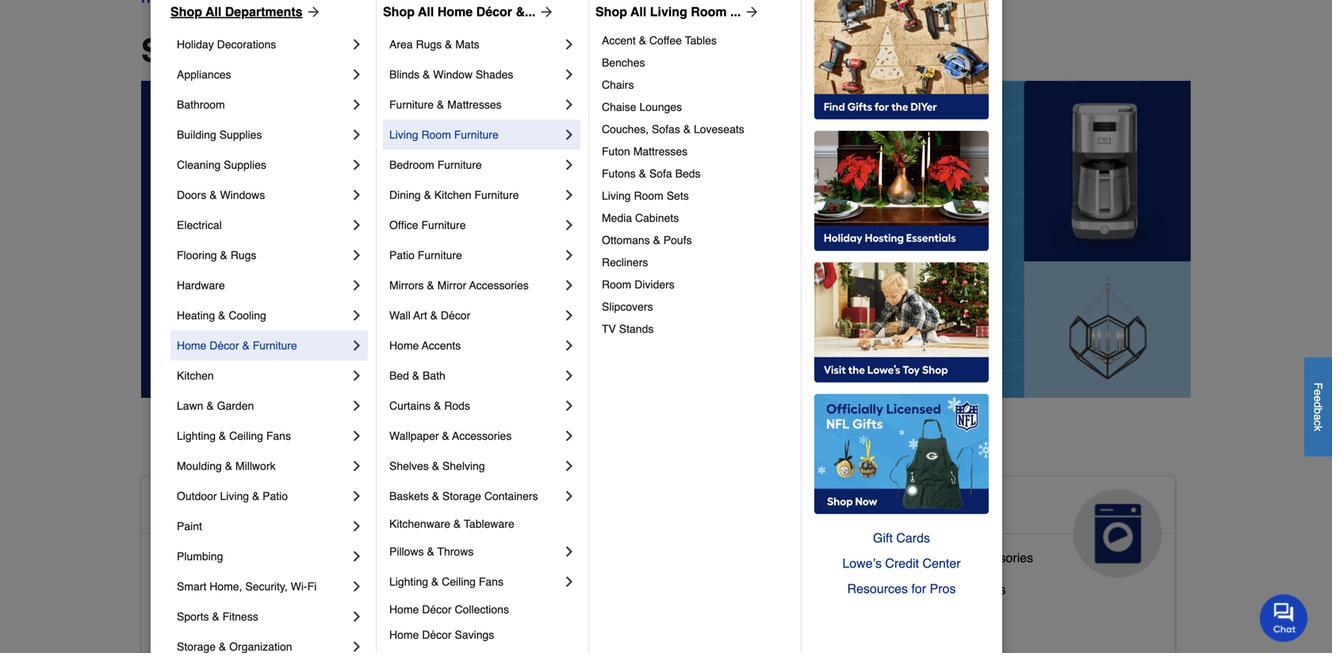Task type: locate. For each thing, give the bounding box(es) containing it.
patio down office
[[390, 249, 415, 262]]

0 horizontal spatial kitchen
[[177, 370, 214, 382]]

mattresses up living room furniture link
[[448, 98, 502, 111]]

chevron right image for lighting & ceiling fans
[[562, 574, 578, 590]]

wall
[[390, 309, 411, 322]]

2 vertical spatial supplies
[[565, 576, 613, 591]]

arrow right image inside shop all living room ... link
[[741, 4, 760, 20]]

0 horizontal spatial lighting
[[177, 430, 216, 443]]

houses,
[[567, 608, 613, 623]]

all up "area rugs & mats"
[[418, 4, 434, 19]]

0 horizontal spatial lighting & ceiling fans link
[[177, 421, 349, 451]]

décor down mirrors & mirror accessories
[[441, 309, 471, 322]]

& right shelves
[[432, 460, 440, 473]]

arrow right image up 'accent & coffee tables' link
[[741, 4, 760, 20]]

0 horizontal spatial fans
[[266, 430, 291, 443]]

accessible up the sports at the bottom
[[155, 583, 215, 597]]

1 vertical spatial ceiling
[[442, 576, 476, 589]]

& down millwork
[[252, 490, 260, 503]]

0 horizontal spatial lighting & ceiling fans
[[177, 430, 291, 443]]

fans up "home décor collections" link
[[479, 576, 504, 589]]

chevron right image for electrical
[[349, 217, 365, 233]]

pet beds, houses, & furniture link
[[508, 605, 680, 636]]

patio up paint 'link' on the bottom
[[263, 490, 288, 503]]

bedroom furniture link
[[390, 150, 562, 180]]

media
[[602, 212, 632, 225]]

outdoor
[[177, 490, 217, 503]]

all for shop all departments
[[206, 4, 222, 19]]

chevron right image for wall art & décor
[[562, 308, 578, 324]]

0 horizontal spatial patio
[[263, 490, 288, 503]]

wall art & décor link
[[390, 301, 562, 331]]

lighting & ceiling fans down garden
[[177, 430, 291, 443]]

furniture up "kitchen" link
[[253, 340, 297, 352]]

chillers
[[964, 583, 1006, 597]]

& up 'moulding & millwork'
[[219, 430, 226, 443]]

& right sofas
[[684, 123, 691, 136]]

arrow right image up shop all departments
[[303, 4, 322, 20]]

mirrors
[[390, 279, 424, 292]]

shop for shop all home décor &...
[[383, 4, 415, 19]]

lighting & ceiling fans link up millwork
[[177, 421, 349, 451]]

furniture down blinds on the left of the page
[[390, 98, 434, 111]]

blinds & window shades link
[[390, 60, 562, 90]]

0 horizontal spatial pet
[[508, 608, 527, 623]]

baskets & storage containers
[[390, 490, 538, 503]]

chevron right image
[[349, 36, 365, 52], [562, 36, 578, 52], [349, 157, 365, 173], [562, 157, 578, 173], [349, 217, 365, 233], [562, 248, 578, 263], [349, 278, 365, 294], [562, 278, 578, 294], [349, 308, 365, 324], [349, 338, 365, 354], [562, 338, 578, 354], [349, 368, 365, 384], [562, 459, 578, 474], [349, 489, 365, 505], [562, 489, 578, 505], [349, 519, 365, 535], [562, 544, 578, 560], [349, 549, 365, 565], [562, 574, 578, 590], [349, 609, 365, 625], [349, 639, 365, 654]]

living up coffee
[[650, 4, 688, 19]]

home décor collections link
[[390, 597, 578, 623]]

1 vertical spatial appliances link
[[849, 477, 1176, 578]]

bed & bath
[[390, 370, 446, 382]]

blinds & window shades
[[390, 68, 514, 81]]

home accents link
[[390, 331, 562, 361]]

arrow right image for shop all home décor &...
[[536, 4, 555, 20]]

chevron right image for baskets & storage containers
[[562, 489, 578, 505]]

chairs
[[602, 79, 634, 91]]

smart home, security, wi-fi link
[[177, 572, 349, 602]]

all inside shop all departments link
[[206, 4, 222, 19]]

0 vertical spatial supplies
[[220, 129, 262, 141]]

furniture up dining & kitchen furniture
[[438, 159, 482, 171]]

supplies up cleaning supplies
[[220, 129, 262, 141]]

1 vertical spatial departments
[[278, 33, 472, 69]]

chevron right image for sports & fitness
[[349, 609, 365, 625]]

e up the d
[[1313, 390, 1325, 396]]

departments
[[225, 4, 303, 19], [278, 33, 472, 69]]

chevron right image for office furniture
[[562, 217, 578, 233]]

home accents
[[390, 340, 461, 352]]

& right houses,
[[617, 608, 625, 623]]

1 horizontal spatial fans
[[479, 576, 504, 589]]

accent & coffee tables
[[602, 34, 717, 47]]

1 horizontal spatial bedroom
[[390, 159, 435, 171]]

3 accessible from the top
[[155, 583, 215, 597]]

outdoor living & patio
[[177, 490, 288, 503]]

paint
[[177, 520, 202, 533]]

furniture inside "link"
[[422, 219, 466, 232]]

& right blinds on the left of the page
[[423, 68, 430, 81]]

home
[[438, 4, 473, 19], [177, 340, 207, 352], [390, 340, 419, 352], [277, 496, 339, 521], [390, 604, 419, 616], [264, 614, 298, 629], [390, 629, 419, 642]]

& right animal
[[588, 496, 605, 521]]

gift
[[874, 531, 893, 546]]

accessible for accessible bedroom
[[155, 583, 215, 597]]

2 horizontal spatial arrow right image
[[741, 4, 760, 20]]

4 accessible from the top
[[155, 614, 215, 629]]

heating
[[177, 309, 215, 322]]

1 horizontal spatial shop
[[383, 4, 415, 19]]

& left sofa
[[639, 167, 647, 180]]

couches,
[[602, 123, 649, 136]]

& left mirror
[[427, 279, 435, 292]]

bathroom up smart home, security, wi-fi
[[219, 551, 274, 566]]

beverage
[[862, 583, 916, 597]]

flooring & rugs
[[177, 249, 257, 262]]

bedroom up dining
[[390, 159, 435, 171]]

1 vertical spatial fans
[[479, 576, 504, 589]]

kitchen down bedroom furniture
[[435, 189, 472, 202]]

all inside shop all home décor &... link
[[418, 4, 434, 19]]

all
[[206, 4, 222, 19], [418, 4, 434, 19], [631, 4, 647, 19], [229, 33, 269, 69]]

futons & sofa beds link
[[602, 163, 790, 185]]

0 horizontal spatial appliances
[[177, 68, 231, 81]]

arrow right image inside shop all home décor &... link
[[536, 4, 555, 20]]

2 horizontal spatial shop
[[596, 4, 628, 19]]

& left coffee
[[639, 34, 647, 47]]

shop up holiday at the left of page
[[171, 4, 202, 19]]

fans up moulding & millwork link
[[266, 430, 291, 443]]

arrow right image inside shop all departments link
[[303, 4, 322, 20]]

dining
[[390, 189, 421, 202]]

2 accessible from the top
[[155, 551, 215, 566]]

chevron right image for patio furniture
[[562, 248, 578, 263]]

resources for pros
[[848, 582, 956, 597]]

room left ... at the right of the page
[[691, 4, 727, 19]]

1 horizontal spatial lighting
[[390, 576, 428, 589]]

& left rods
[[434, 400, 441, 413]]

pillows
[[390, 546, 424, 559]]

accessible for accessible bathroom
[[155, 551, 215, 566]]

shop up accent on the left of the page
[[596, 4, 628, 19]]

0 vertical spatial lighting & ceiling fans link
[[177, 421, 349, 451]]

shop all home décor &... link
[[383, 2, 555, 21]]

pillows & throws
[[390, 546, 474, 559]]

rugs right the area on the top
[[416, 38, 442, 51]]

2 arrow right image from the left
[[536, 4, 555, 20]]

chevron right image for smart home, security, wi-fi
[[349, 579, 365, 595]]

home décor savings
[[390, 629, 495, 642]]

chevron right image for curtains & rods
[[562, 398, 578, 414]]

0 vertical spatial pet
[[611, 496, 645, 521]]

b
[[1313, 408, 1325, 414]]

home down "heating"
[[177, 340, 207, 352]]

1 horizontal spatial arrow right image
[[536, 4, 555, 20]]

departments for shop all departments
[[278, 33, 472, 69]]

recliners
[[602, 256, 648, 269]]

home down the security,
[[264, 614, 298, 629]]

3 arrow right image from the left
[[741, 4, 760, 20]]

media cabinets link
[[602, 207, 790, 229]]

appliances link up chillers
[[849, 477, 1176, 578]]

mattresses
[[448, 98, 502, 111], [634, 145, 688, 158]]

supplies for cleaning supplies
[[224, 159, 266, 171]]

furniture & mattresses
[[390, 98, 502, 111]]

chevron right image for holiday decorations
[[349, 36, 365, 52]]

supplies up "windows"
[[224, 159, 266, 171]]

0 vertical spatial departments
[[225, 4, 303, 19]]

& right bed
[[412, 370, 420, 382]]

accessories up shelves & shelving link
[[452, 430, 512, 443]]

ceiling up millwork
[[229, 430, 263, 443]]

loveseats
[[694, 123, 745, 136]]

0 vertical spatial ceiling
[[229, 430, 263, 443]]

& down cooling
[[242, 340, 250, 352]]

kitchen
[[435, 189, 472, 202], [177, 370, 214, 382]]

chevron right image for wallpaper & accessories
[[562, 428, 578, 444]]

blinds
[[390, 68, 420, 81]]

visit the lowe's toy shop. image
[[815, 263, 989, 383]]

chevron right image for home accents
[[562, 338, 578, 354]]

tv stands
[[602, 323, 654, 336]]

ceiling up 'home décor collections'
[[442, 576, 476, 589]]

furniture down dining & kitchen furniture
[[422, 219, 466, 232]]

1 accessible from the top
[[155, 496, 271, 521]]

office furniture
[[390, 219, 466, 232]]

kitchenware & tableware link
[[390, 512, 578, 537]]

1 horizontal spatial pet
[[611, 496, 645, 521]]

0 vertical spatial rugs
[[416, 38, 442, 51]]

chevron right image for flooring & rugs
[[349, 248, 365, 263]]

accessible entry & home
[[155, 614, 298, 629]]

arrow right image up area rugs & mats link
[[536, 4, 555, 20]]

0 vertical spatial accessories
[[469, 279, 529, 292]]

accessible bathroom link
[[155, 547, 274, 579]]

appliances link
[[177, 60, 349, 90], [849, 477, 1176, 578]]

décor down 'home décor collections'
[[422, 629, 452, 642]]

enjoy savings year-round. no matter what you're shopping for, find what you need at a great price. image
[[141, 81, 1192, 398]]

décor for home décor savings
[[422, 629, 452, 642]]

office
[[390, 219, 419, 232]]

arrow right image
[[303, 4, 322, 20], [536, 4, 555, 20], [741, 4, 760, 20]]

chevron right image for home décor & furniture
[[349, 338, 365, 354]]

1 vertical spatial mattresses
[[634, 145, 688, 158]]

all for shop all home décor &...
[[418, 4, 434, 19]]

room down recliners
[[602, 278, 632, 291]]

cleaning
[[177, 159, 221, 171]]

1 vertical spatial pet
[[508, 608, 527, 623]]

0 horizontal spatial rugs
[[231, 249, 257, 262]]

room down futons & sofa beds
[[634, 190, 664, 202]]

chevron right image for building supplies
[[349, 127, 365, 143]]

accessible for accessible home
[[155, 496, 271, 521]]

rugs
[[416, 38, 442, 51], [231, 249, 257, 262]]

1 vertical spatial bedroom
[[219, 583, 270, 597]]

fitness
[[223, 611, 258, 624]]

furniture up bedroom furniture link
[[454, 129, 499, 141]]

all up holiday decorations
[[206, 4, 222, 19]]

mattresses up sofa
[[634, 145, 688, 158]]

1 horizontal spatial ceiling
[[442, 576, 476, 589]]

bedroom
[[390, 159, 435, 171], [219, 583, 270, 597]]

1 vertical spatial rugs
[[231, 249, 257, 262]]

slipcovers link
[[602, 296, 790, 318]]

f e e d b a c k
[[1313, 383, 1325, 432]]

appliances down holiday at the left of page
[[177, 68, 231, 81]]

coffee
[[650, 34, 682, 47]]

& up throws
[[454, 518, 461, 531]]

1 shop from the left
[[171, 4, 202, 19]]

& right the parts
[[954, 551, 963, 566]]

chevron right image
[[349, 67, 365, 83], [562, 67, 578, 83], [349, 97, 365, 113], [562, 97, 578, 113], [349, 127, 365, 143], [562, 127, 578, 143], [349, 187, 365, 203], [562, 187, 578, 203], [562, 217, 578, 233], [349, 248, 365, 263], [562, 308, 578, 324], [562, 368, 578, 384], [349, 398, 365, 414], [562, 398, 578, 414], [349, 428, 365, 444], [562, 428, 578, 444], [349, 459, 365, 474], [349, 579, 365, 595]]

home down moulding & millwork link
[[277, 496, 339, 521]]

cooling
[[229, 309, 266, 322]]

0 vertical spatial appliances link
[[177, 60, 349, 90]]

all up accent on the left of the page
[[631, 4, 647, 19]]

resources
[[848, 582, 908, 597]]

0 vertical spatial patio
[[390, 249, 415, 262]]

all for shop all living room ...
[[631, 4, 647, 19]]

appliances link down the decorations
[[177, 60, 349, 90]]

all inside shop all living room ... link
[[631, 4, 647, 19]]

poufs
[[664, 234, 692, 247]]

all down shop all departments link
[[229, 33, 269, 69]]

chevron right image for mirrors & mirror accessories
[[562, 278, 578, 294]]

pillows & throws link
[[390, 537, 562, 567]]

shop up the area on the top
[[383, 4, 415, 19]]

appliance parts & accessories link
[[862, 547, 1034, 579]]

1 vertical spatial lighting & ceiling fans link
[[390, 567, 562, 597]]

0 horizontal spatial ceiling
[[229, 430, 263, 443]]

décor down heating & cooling
[[210, 340, 239, 352]]

e up b
[[1313, 396, 1325, 402]]

0 vertical spatial kitchen
[[435, 189, 472, 202]]

accessible home image
[[367, 489, 456, 578]]

1 vertical spatial accessories
[[452, 430, 512, 443]]

chaise lounges
[[602, 101, 682, 113]]

bathroom
[[177, 98, 225, 111], [219, 551, 274, 566]]

accessible down moulding
[[155, 496, 271, 521]]

accessories up chillers
[[966, 551, 1034, 566]]

0 vertical spatial lighting
[[177, 430, 216, 443]]

chevron right image for outdoor living & patio
[[349, 489, 365, 505]]

1 arrow right image from the left
[[303, 4, 322, 20]]

chevron right image for lawn & garden
[[349, 398, 365, 414]]

& right flooring
[[220, 249, 228, 262]]

& left pros
[[920, 583, 928, 597]]

home up home décor savings
[[390, 604, 419, 616]]

rods
[[444, 400, 470, 413]]

living up bedroom furniture
[[390, 129, 419, 141]]

furniture down bedroom furniture link
[[475, 189, 519, 202]]

living room furniture link
[[390, 120, 562, 150]]

lighting down pillows
[[390, 576, 428, 589]]

accents
[[422, 340, 461, 352]]

chevron right image for living room furniture
[[562, 127, 578, 143]]

sports
[[177, 611, 209, 624]]

bathroom up building
[[177, 98, 225, 111]]

chevron right image for hardware
[[349, 278, 365, 294]]

& right entry
[[252, 614, 261, 629]]

moulding
[[177, 460, 222, 473]]

lighting & ceiling fans up 'home décor collections'
[[390, 576, 504, 589]]

& down accessible bedroom link
[[212, 611, 220, 624]]

2 shop from the left
[[383, 4, 415, 19]]

0 vertical spatial mattresses
[[448, 98, 502, 111]]

accessories
[[469, 279, 529, 292], [452, 430, 512, 443], [966, 551, 1034, 566]]

chevron right image for pillows & throws
[[562, 544, 578, 560]]

1 horizontal spatial lighting & ceiling fans link
[[390, 567, 562, 597]]

chevron right image for doors & windows
[[349, 187, 365, 203]]

throws
[[438, 546, 474, 559]]

animal
[[508, 496, 582, 521]]

flooring
[[177, 249, 217, 262]]

2 vertical spatial accessories
[[966, 551, 1034, 566]]

building
[[177, 129, 216, 141]]

1 vertical spatial lighting & ceiling fans
[[390, 576, 504, 589]]

livestock
[[508, 576, 561, 591]]

supplies up houses,
[[565, 576, 613, 591]]

0 horizontal spatial arrow right image
[[303, 4, 322, 20]]

ottomans
[[602, 234, 650, 247]]

3 shop from the left
[[596, 4, 628, 19]]

sofa
[[650, 167, 673, 180]]

décor for home décor collections
[[422, 604, 452, 616]]

living up 'media'
[[602, 190, 631, 202]]

bedroom up fitness on the left of the page
[[219, 583, 270, 597]]

building supplies link
[[177, 120, 349, 150]]

1 vertical spatial appliances
[[862, 496, 980, 521]]

cleaning supplies
[[177, 159, 266, 171]]

credit
[[886, 557, 920, 571]]

& right art
[[431, 309, 438, 322]]

mirror
[[438, 279, 467, 292]]

0 horizontal spatial shop
[[171, 4, 202, 19]]

rugs up hardware 'link'
[[231, 249, 257, 262]]

curtains
[[390, 400, 431, 413]]

appliances up cards
[[862, 496, 980, 521]]

tableware
[[464, 518, 515, 531]]

kitchen up lawn on the left bottom of page
[[177, 370, 214, 382]]

1 vertical spatial supplies
[[224, 159, 266, 171]]

supplies for building supplies
[[220, 129, 262, 141]]

lighting up moulding
[[177, 430, 216, 443]]

accent & coffee tables link
[[602, 29, 790, 52]]



Task type: describe. For each thing, give the bounding box(es) containing it.
wallpaper & accessories
[[390, 430, 512, 443]]

for
[[912, 582, 927, 597]]

shop all home décor &...
[[383, 4, 536, 19]]

chevron right image for moulding & millwork
[[349, 459, 365, 474]]

furniture & mattresses link
[[390, 90, 562, 120]]

lowe's credit center
[[843, 557, 961, 571]]

0 vertical spatial lighting & ceiling fans
[[177, 430, 291, 443]]

chevron right image for bed & bath
[[562, 368, 578, 384]]

find gifts for the diyer. image
[[815, 0, 989, 120]]

& right dining
[[424, 189, 432, 202]]

chevron right image for blinds & window shades
[[562, 67, 578, 83]]

k
[[1313, 426, 1325, 432]]

pet inside pet beds, houses, & furniture link
[[508, 608, 527, 623]]

chaise lounges link
[[602, 96, 790, 118]]

smart
[[177, 581, 207, 593]]

décor for home décor & furniture
[[210, 340, 239, 352]]

moulding & millwork link
[[177, 451, 349, 482]]

d
[[1313, 402, 1325, 408]]

& left poufs
[[653, 234, 661, 247]]

holiday decorations
[[177, 38, 276, 51]]

all for shop all departments
[[229, 33, 269, 69]]

area rugs & mats link
[[390, 29, 562, 60]]

home down 'home décor collections'
[[390, 629, 419, 642]]

gift cards
[[874, 531, 931, 546]]

living down 'moulding & millwork'
[[220, 490, 249, 503]]

room dividers link
[[602, 274, 790, 296]]

home décor & furniture link
[[177, 331, 349, 361]]

& up living room furniture
[[437, 98, 445, 111]]

accessories for appliance parts & accessories
[[966, 551, 1034, 566]]

& up shelves & shelving
[[442, 430, 450, 443]]

wallpaper & accessories link
[[390, 421, 562, 451]]

& left mats
[[445, 38, 453, 51]]

& inside 'link'
[[434, 400, 441, 413]]

chairs link
[[602, 74, 790, 96]]

shop all departments
[[141, 33, 472, 69]]

1 vertical spatial lighting
[[390, 576, 428, 589]]

& right doors
[[210, 189, 217, 202]]

electrical link
[[177, 210, 349, 240]]

mirrors & mirror accessories link
[[390, 271, 562, 301]]

chevron right image for plumbing
[[349, 549, 365, 565]]

home décor savings link
[[390, 623, 578, 648]]

lowe's
[[843, 557, 882, 571]]

1 e from the top
[[1313, 390, 1325, 396]]

& right pillows
[[427, 546, 435, 559]]

tv
[[602, 323, 616, 336]]

accessible bedroom
[[155, 583, 270, 597]]

patio furniture
[[390, 249, 462, 262]]

shelves & shelving
[[390, 460, 485, 473]]

dining & kitchen furniture link
[[390, 180, 562, 210]]

security,
[[245, 581, 288, 593]]

0 horizontal spatial bedroom
[[219, 583, 270, 597]]

0 vertical spatial appliances
[[177, 68, 231, 81]]

chevron right image for kitchen
[[349, 368, 365, 384]]

1 vertical spatial bathroom
[[219, 551, 274, 566]]

bathroom link
[[177, 90, 349, 120]]

containers
[[485, 490, 538, 503]]

supplies for livestock supplies
[[565, 576, 613, 591]]

2 e from the top
[[1313, 396, 1325, 402]]

shop for shop all departments
[[171, 4, 202, 19]]

room inside living room furniture link
[[422, 129, 451, 141]]

accessible entry & home link
[[155, 611, 298, 643]]

0 vertical spatial bathroom
[[177, 98, 225, 111]]

sports & fitness link
[[177, 602, 349, 632]]

1 vertical spatial kitchen
[[177, 370, 214, 382]]

departments for shop all departments
[[225, 4, 303, 19]]

outdoor living & patio link
[[177, 482, 349, 512]]

lawn & garden link
[[177, 391, 349, 421]]

tv stands link
[[602, 318, 790, 340]]

1 horizontal spatial mattresses
[[634, 145, 688, 158]]

home décor & furniture
[[177, 340, 297, 352]]

0 horizontal spatial mattresses
[[448, 98, 502, 111]]

décor left &...
[[477, 4, 513, 19]]

animal & pet care image
[[721, 489, 809, 578]]

couches, sofas & loveseats
[[602, 123, 745, 136]]

1 horizontal spatial kitchen
[[435, 189, 472, 202]]

& down pillows & throws
[[432, 576, 439, 589]]

care
[[508, 521, 558, 547]]

decorations
[[217, 38, 276, 51]]

home up mats
[[438, 4, 473, 19]]

tables
[[685, 34, 717, 47]]

bed & bath link
[[390, 361, 562, 391]]

a
[[1313, 414, 1325, 421]]

area
[[390, 38, 413, 51]]

& left millwork
[[225, 460, 233, 473]]

building supplies
[[177, 129, 262, 141]]

shades
[[476, 68, 514, 81]]

chevron right image for dining & kitchen furniture
[[562, 187, 578, 203]]

1 horizontal spatial appliances
[[862, 496, 980, 521]]

accessible home
[[155, 496, 339, 521]]

chevron right image for cleaning supplies
[[349, 157, 365, 173]]

shelving
[[443, 460, 485, 473]]

chevron right image for furniture & mattresses
[[562, 97, 578, 113]]

gift cards link
[[815, 526, 989, 551]]

chevron right image for paint
[[349, 519, 365, 535]]

& right lawn on the left bottom of page
[[207, 400, 214, 413]]

chevron right image for appliances
[[349, 67, 365, 83]]

lighting & ceiling fans link for lighting & ceiling fans's chevron right icon
[[177, 421, 349, 451]]

cabinets
[[636, 212, 679, 225]]

chevron right image for bedroom furniture
[[562, 157, 578, 173]]

arrow right image for shop all living room ...
[[741, 4, 760, 20]]

1 horizontal spatial rugs
[[416, 38, 442, 51]]

home down the wall
[[390, 340, 419, 352]]

& inside "animal & pet care"
[[588, 496, 605, 521]]

lighting & ceiling fans link for chevron right image related to lighting & ceiling fans
[[390, 567, 562, 597]]

area rugs & mats
[[390, 38, 480, 51]]

office furniture link
[[390, 210, 562, 240]]

1 vertical spatial patio
[[263, 490, 288, 503]]

accessible bedroom link
[[155, 579, 270, 611]]

shop all living room ... link
[[596, 2, 760, 21]]

&...
[[516, 4, 536, 19]]

chevron right image for lighting & ceiling fans
[[349, 428, 365, 444]]

accessible for accessible entry & home
[[155, 614, 215, 629]]

arrow right image for shop all departments
[[303, 4, 322, 20]]

room inside living room sets link
[[634, 190, 664, 202]]

mats
[[456, 38, 480, 51]]

c
[[1313, 421, 1325, 426]]

baskets & storage containers link
[[390, 482, 562, 512]]

furniture up mirror
[[418, 249, 462, 262]]

chevron right image for area rugs & mats
[[562, 36, 578, 52]]

shelves & shelving link
[[390, 451, 562, 482]]

lawn & garden
[[177, 400, 254, 413]]

0 vertical spatial fans
[[266, 430, 291, 443]]

holiday hosting essentials. image
[[815, 131, 989, 252]]

& left "storage"
[[432, 490, 440, 503]]

0 vertical spatial bedroom
[[390, 159, 435, 171]]

parts
[[921, 551, 951, 566]]

chat invite button image
[[1261, 594, 1309, 643]]

pet inside "animal & pet care"
[[611, 496, 645, 521]]

accessories for mirrors & mirror accessories
[[469, 279, 529, 292]]

ottomans & poufs
[[602, 234, 692, 247]]

futons
[[602, 167, 636, 180]]

paint link
[[177, 512, 349, 542]]

futon
[[602, 145, 631, 158]]

1 horizontal spatial lighting & ceiling fans
[[390, 576, 504, 589]]

officially licensed n f l gifts. shop now. image
[[815, 394, 989, 515]]

furniture right houses,
[[629, 608, 680, 623]]

0 horizontal spatial appliances link
[[177, 60, 349, 90]]

1 horizontal spatial patio
[[390, 249, 415, 262]]

& left cooling
[[218, 309, 226, 322]]

chevron right image for bathroom
[[349, 97, 365, 113]]

resources for pros link
[[815, 577, 989, 602]]

sets
[[667, 190, 689, 202]]

livestock supplies link
[[508, 573, 613, 605]]

futon mattresses
[[602, 145, 688, 158]]

benches link
[[602, 52, 790, 74]]

kitchen link
[[177, 361, 349, 391]]

bedroom furniture
[[390, 159, 482, 171]]

appliance
[[862, 551, 918, 566]]

baskets
[[390, 490, 429, 503]]

curtains & rods link
[[390, 391, 562, 421]]

room inside shop all living room ... link
[[691, 4, 727, 19]]

shop all living room ...
[[596, 4, 741, 19]]

f
[[1313, 383, 1325, 390]]

wallpaper
[[390, 430, 439, 443]]

1 horizontal spatial appliances link
[[849, 477, 1176, 578]]

appliances image
[[1074, 489, 1163, 578]]

beverage & wine chillers link
[[862, 579, 1006, 611]]

curtains & rods
[[390, 400, 470, 413]]

chevron right image for shelves & shelving
[[562, 459, 578, 474]]

chevron right image for heating & cooling
[[349, 308, 365, 324]]

shop for shop all living room ...
[[596, 4, 628, 19]]

collections
[[455, 604, 509, 616]]



Task type: vqa. For each thing, say whether or not it's contained in the screenshot.
"&" inside the shelves & shelving "link"
yes



